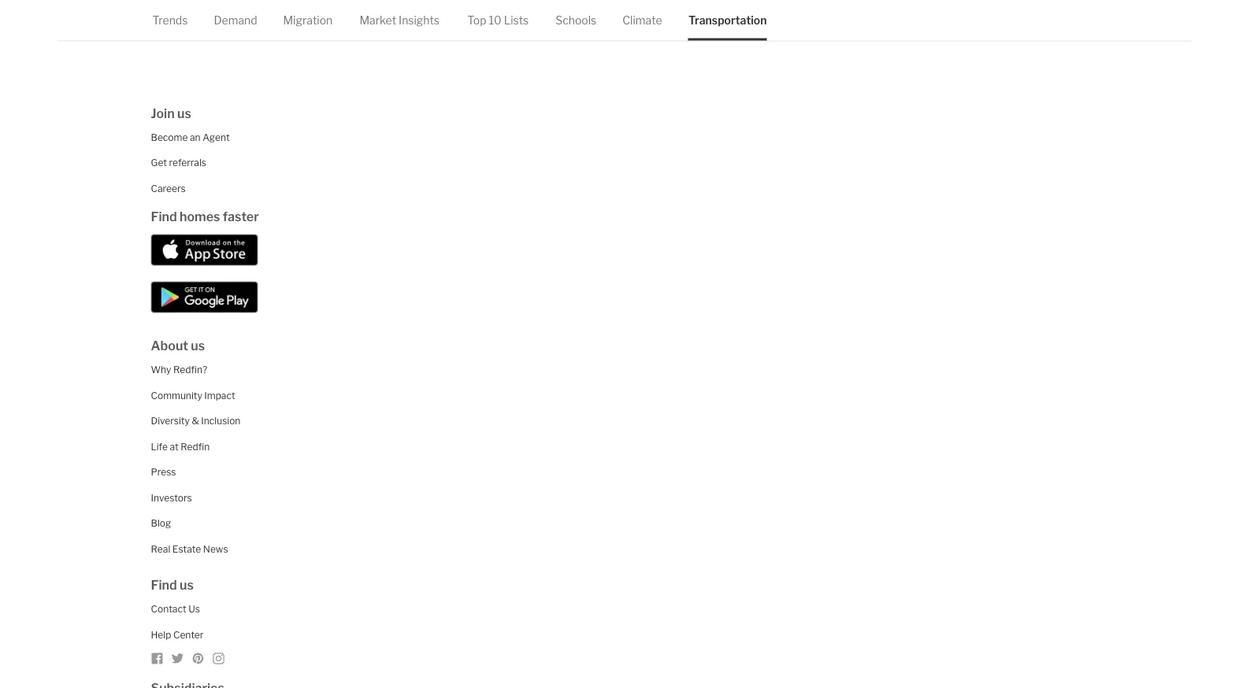 Task type: vqa. For each thing, say whether or not it's contained in the screenshot.
ad
no



Task type: describe. For each thing, give the bounding box(es) containing it.
news
[[203, 543, 228, 555]]

center
[[173, 629, 204, 641]]

why redfin?
[[151, 364, 207, 376]]

join
[[151, 105, 175, 121]]

diversity
[[151, 415, 190, 427]]

careers
[[151, 183, 186, 194]]

diversity & inclusion button
[[151, 415, 241, 427]]

inclusion
[[201, 415, 241, 427]]

blog
[[151, 518, 171, 529]]

community impact button
[[151, 390, 235, 401]]

community impact
[[151, 390, 235, 401]]

find us
[[151, 578, 194, 593]]

why
[[151, 364, 171, 376]]

us for about us
[[191, 338, 205, 354]]

why redfin? button
[[151, 364, 207, 376]]

become an agent button
[[151, 131, 230, 143]]

migration link
[[283, 0, 333, 40]]

climate
[[623, 13, 662, 27]]

redfin instagram image
[[212, 653, 225, 665]]

market insights link
[[360, 0, 440, 40]]

find homes faster
[[151, 209, 259, 224]]

trends link
[[152, 0, 188, 40]]

redfin
[[181, 441, 210, 452]]

find for find us
[[151, 578, 177, 593]]

schools
[[556, 13, 597, 27]]

careers button
[[151, 183, 186, 194]]

impact
[[204, 390, 235, 401]]

get
[[151, 157, 167, 168]]

help center button
[[151, 629, 204, 641]]

contact
[[151, 604, 186, 615]]

download the redfin app on the apple app store image
[[151, 234, 258, 266]]

life at redfin
[[151, 441, 210, 452]]

press
[[151, 467, 176, 478]]

find for find homes faster
[[151, 209, 177, 224]]

faster
[[223, 209, 259, 224]]

get referrals button
[[151, 157, 206, 168]]

market insights
[[360, 13, 440, 27]]

investors button
[[151, 492, 192, 504]]

us for join us
[[177, 105, 191, 121]]

join us
[[151, 105, 191, 121]]

redfin pinterest image
[[192, 653, 204, 665]]

about
[[151, 338, 188, 354]]

help center
[[151, 629, 204, 641]]

ore
[[672, 12, 692, 28]]

demand link
[[214, 0, 257, 40]]

us for find us
[[180, 578, 194, 593]]

download the redfin app from the google play store image
[[151, 281, 258, 313]]



Task type: locate. For each thing, give the bounding box(es) containing it.
redfin?
[[173, 364, 207, 376]]

contact us button
[[151, 604, 200, 615]]

10
[[489, 13, 502, 27]]

about us
[[151, 338, 205, 354]]

homes
[[180, 209, 220, 224]]

blog button
[[151, 518, 171, 529]]

schools link
[[556, 0, 597, 40]]

2 vertical spatial us
[[180, 578, 194, 593]]

migration
[[283, 13, 333, 27]]

demand
[[214, 13, 257, 27]]

at
[[170, 441, 179, 452]]

&
[[192, 415, 199, 427]]

community
[[151, 390, 202, 401]]

us
[[188, 604, 200, 615]]

diversity & inclusion
[[151, 415, 241, 427]]

help
[[151, 629, 171, 641]]

show m ore
[[625, 12, 695, 28]]

contact us
[[151, 604, 200, 615]]

show
[[625, 12, 658, 28]]

us
[[177, 105, 191, 121], [191, 338, 205, 354], [180, 578, 194, 593]]

1 vertical spatial us
[[191, 338, 205, 354]]

top 10 lists link
[[467, 0, 529, 40]]

lists
[[504, 13, 529, 27]]

1 vertical spatial find
[[151, 578, 177, 593]]

trends
[[152, 13, 188, 27]]

become an agent
[[151, 131, 230, 143]]

an
[[190, 131, 201, 143]]

find
[[151, 209, 177, 224], [151, 578, 177, 593]]

climate link
[[623, 0, 662, 40]]

top 10 lists
[[467, 13, 529, 27]]

2 find from the top
[[151, 578, 177, 593]]

0 vertical spatial find
[[151, 209, 177, 224]]

real
[[151, 543, 170, 555]]

us up us
[[180, 578, 194, 593]]

become
[[151, 131, 188, 143]]

transportation link
[[688, 0, 767, 40]]

redfin facebook image
[[151, 653, 163, 665]]

find down careers button on the top left
[[151, 209, 177, 224]]

estate
[[172, 543, 201, 555]]

real estate news
[[151, 543, 228, 555]]

us up redfin?
[[191, 338, 205, 354]]

market
[[360, 13, 396, 27]]

0 vertical spatial us
[[177, 105, 191, 121]]

insights
[[399, 13, 440, 27]]

redfin twitter image
[[171, 653, 184, 665]]

get referrals
[[151, 157, 206, 168]]

investors
[[151, 492, 192, 504]]

transportation
[[688, 13, 767, 27]]

life at redfin button
[[151, 441, 210, 452]]

find up the 'contact'
[[151, 578, 177, 593]]

life
[[151, 441, 168, 452]]

m
[[661, 12, 672, 28]]

press button
[[151, 467, 176, 478]]

us right join
[[177, 105, 191, 121]]

referrals
[[169, 157, 206, 168]]

real estate news button
[[151, 543, 228, 555]]

top
[[467, 13, 487, 27]]

1 find from the top
[[151, 209, 177, 224]]

agent
[[203, 131, 230, 143]]



